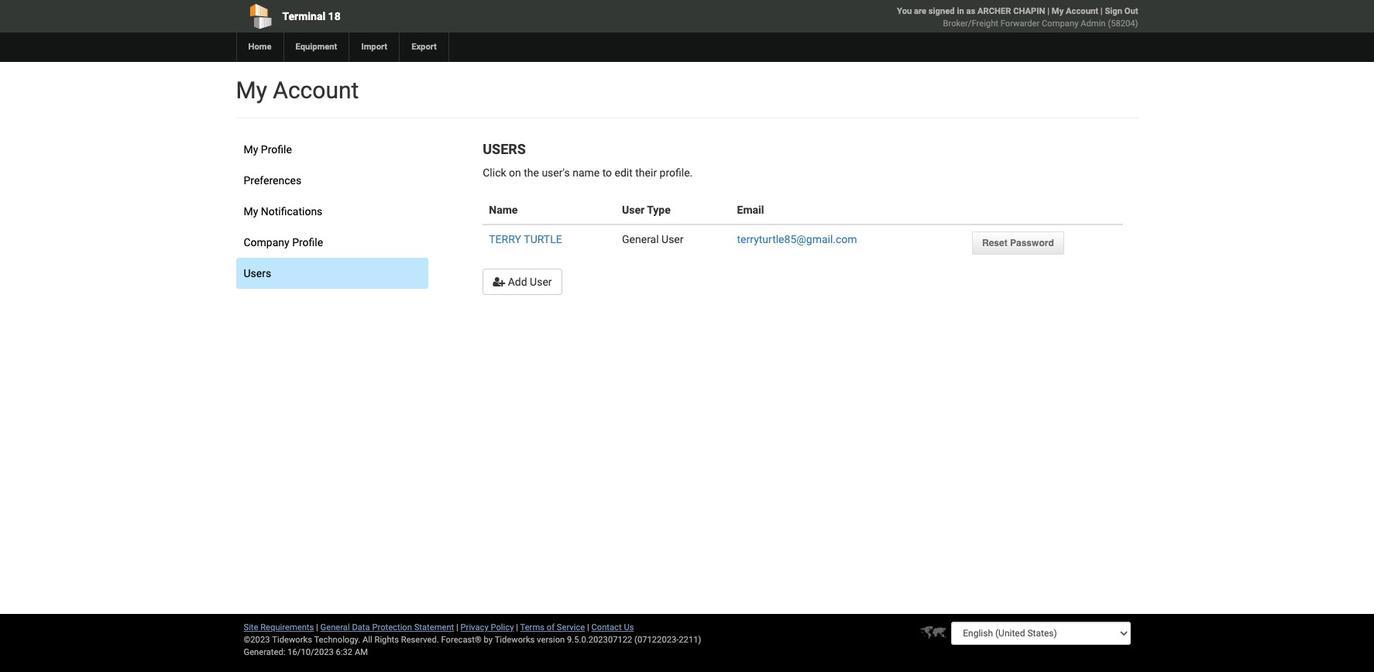 Task type: vqa. For each thing, say whether or not it's contained in the screenshot.
the a inside , Terminal 18 will impose a $500 per day fee for any Class 1 Hazardous container that does not move off dock within 24 Hours of arrival on dock*.
no



Task type: locate. For each thing, give the bounding box(es) containing it.
click
[[483, 166, 506, 179]]

account inside you are signed in as archer chapin | my account | sign out broker/freight forwarder company admin (58204)
[[1066, 6, 1099, 16]]

0 vertical spatial company
[[1042, 19, 1079, 29]]

user down type
[[662, 233, 684, 245]]

service
[[557, 623, 585, 633]]

0 horizontal spatial general
[[320, 623, 350, 633]]

email
[[737, 204, 764, 216]]

user right add
[[530, 276, 552, 288]]

1 horizontal spatial account
[[1066, 6, 1099, 16]]

general down user type
[[622, 233, 659, 245]]

1 vertical spatial user
[[662, 233, 684, 245]]

statement
[[414, 623, 454, 633]]

on
[[509, 166, 521, 179]]

2 vertical spatial user
[[530, 276, 552, 288]]

| up tideworks
[[516, 623, 518, 633]]

site requirements | general data protection statement | privacy policy | terms of service | contact us ©2023 tideworks technology. all rights reserved. forecast® by tideworks version 9.5.0.202307122 (07122023-2211) generated: 16/10/2023 6:32 am
[[244, 623, 702, 658]]

profile for my profile
[[261, 143, 292, 156]]

general inside site requirements | general data protection statement | privacy policy | terms of service | contact us ©2023 tideworks technology. all rights reserved. forecast® by tideworks version 9.5.0.202307122 (07122023-2211) generated: 16/10/2023 6:32 am
[[320, 623, 350, 633]]

my right chapin
[[1052, 6, 1064, 16]]

site
[[244, 623, 258, 633]]

click on the user's name to edit their profile.
[[483, 166, 693, 179]]

company down the my account link
[[1042, 19, 1079, 29]]

company inside you are signed in as archer chapin | my account | sign out broker/freight forwarder company admin (58204)
[[1042, 19, 1079, 29]]

1 vertical spatial profile
[[292, 236, 323, 249]]

as
[[967, 6, 976, 16]]

0 vertical spatial user
[[622, 204, 645, 216]]

user
[[622, 204, 645, 216], [662, 233, 684, 245], [530, 276, 552, 288]]

my
[[1052, 6, 1064, 16], [236, 77, 267, 104], [244, 143, 258, 156], [244, 205, 258, 218]]

the
[[524, 166, 539, 179]]

0 vertical spatial account
[[1066, 6, 1099, 16]]

1 horizontal spatial company
[[1042, 19, 1079, 29]]

profile
[[261, 143, 292, 156], [292, 236, 323, 249]]

user for add user
[[530, 276, 552, 288]]

type
[[647, 204, 671, 216]]

0 vertical spatial general
[[622, 233, 659, 245]]

1 vertical spatial users
[[244, 267, 271, 280]]

reset
[[983, 238, 1008, 249]]

out
[[1125, 6, 1139, 16]]

users
[[483, 141, 526, 157], [244, 267, 271, 280]]

users down company profile
[[244, 267, 271, 280]]

general
[[622, 233, 659, 245], [320, 623, 350, 633]]

general up technology.
[[320, 623, 350, 633]]

users up the click
[[483, 141, 526, 157]]

profile up preferences
[[261, 143, 292, 156]]

import
[[361, 42, 388, 52]]

my account
[[236, 77, 359, 104]]

1 horizontal spatial profile
[[292, 236, 323, 249]]

1 horizontal spatial user
[[622, 204, 645, 216]]

data
[[352, 623, 370, 633]]

my for my profile
[[244, 143, 258, 156]]

my inside you are signed in as archer chapin | my account | sign out broker/freight forwarder company admin (58204)
[[1052, 6, 1064, 16]]

user inside button
[[530, 276, 552, 288]]

my down home link
[[236, 77, 267, 104]]

terry turtle link
[[489, 233, 562, 245]]

tideworks
[[495, 635, 535, 645]]

terminal 18 link
[[236, 0, 599, 33]]

export
[[412, 42, 437, 52]]

account
[[1066, 6, 1099, 16], [273, 77, 359, 104]]

generated:
[[244, 648, 286, 658]]

my down preferences
[[244, 205, 258, 218]]

1 horizontal spatial general
[[622, 233, 659, 245]]

forwarder
[[1001, 19, 1040, 29]]

add user button
[[483, 269, 562, 295]]

us
[[624, 623, 634, 633]]

company down my notifications
[[244, 236, 290, 249]]

2 horizontal spatial user
[[662, 233, 684, 245]]

sign out link
[[1105, 6, 1139, 16]]

profile down the notifications
[[292, 236, 323, 249]]

edit
[[615, 166, 633, 179]]

name
[[489, 204, 518, 216]]

1 vertical spatial account
[[273, 77, 359, 104]]

policy
[[491, 623, 514, 633]]

their
[[636, 166, 657, 179]]

0 horizontal spatial profile
[[261, 143, 292, 156]]

1 vertical spatial general
[[320, 623, 350, 633]]

name
[[573, 166, 600, 179]]

all
[[363, 635, 372, 645]]

general user
[[622, 233, 684, 245]]

company
[[1042, 19, 1079, 29], [244, 236, 290, 249]]

notifications
[[261, 205, 323, 218]]

home
[[248, 42, 272, 52]]

user left type
[[622, 204, 645, 216]]

privacy
[[461, 623, 489, 633]]

account up admin
[[1066, 6, 1099, 16]]

0 vertical spatial profile
[[261, 143, 292, 156]]

equipment link
[[283, 33, 349, 62]]

0 horizontal spatial user
[[530, 276, 552, 288]]

am
[[355, 648, 368, 658]]

signed
[[929, 6, 955, 16]]

user plus image
[[493, 276, 505, 287]]

my up preferences
[[244, 143, 258, 156]]

account down equipment link
[[273, 77, 359, 104]]

terminal 18
[[282, 10, 341, 22]]

1 vertical spatial company
[[244, 236, 290, 249]]

technology.
[[314, 635, 360, 645]]

rights
[[375, 635, 399, 645]]

0 vertical spatial users
[[483, 141, 526, 157]]

(07122023-
[[635, 635, 679, 645]]

|
[[1048, 6, 1050, 16], [1101, 6, 1103, 16], [316, 623, 318, 633], [456, 623, 459, 633], [516, 623, 518, 633], [587, 623, 589, 633]]

my profile
[[244, 143, 292, 156]]

18
[[328, 10, 341, 22]]

profile.
[[660, 166, 693, 179]]



Task type: describe. For each thing, give the bounding box(es) containing it.
admin
[[1081, 19, 1106, 29]]

| up forecast® at the bottom of the page
[[456, 623, 459, 633]]

by
[[484, 635, 493, 645]]

9.5.0.202307122
[[567, 635, 633, 645]]

1 horizontal spatial users
[[483, 141, 526, 157]]

export link
[[399, 33, 449, 62]]

my account link
[[1052, 6, 1099, 16]]

user type
[[622, 204, 671, 216]]

terry turtle
[[489, 233, 562, 245]]

archer
[[978, 6, 1011, 16]]

protection
[[372, 623, 412, 633]]

6:32
[[336, 648, 353, 658]]

user for general user
[[662, 233, 684, 245]]

terms of service link
[[520, 623, 585, 633]]

password
[[1010, 238, 1054, 249]]

my notifications
[[244, 205, 323, 218]]

terryturtle85@gmail.com reset password
[[737, 233, 1054, 249]]

site requirements link
[[244, 623, 314, 633]]

privacy policy link
[[461, 623, 514, 633]]

general data protection statement link
[[320, 623, 454, 633]]

you
[[897, 6, 912, 16]]

to
[[603, 166, 612, 179]]

contact us link
[[592, 623, 634, 633]]

my for my account
[[236, 77, 267, 104]]

terryturtle85@gmail.com link
[[737, 233, 857, 245]]

user's
[[542, 166, 570, 179]]

| up 9.5.0.202307122
[[587, 623, 589, 633]]

terms
[[520, 623, 545, 633]]

0 horizontal spatial users
[[244, 267, 271, 280]]

profile for company profile
[[292, 236, 323, 249]]

add
[[508, 276, 527, 288]]

equipment
[[296, 42, 337, 52]]

import link
[[349, 33, 399, 62]]

of
[[547, 623, 555, 633]]

in
[[957, 6, 964, 16]]

chapin
[[1014, 6, 1046, 16]]

| up technology.
[[316, 623, 318, 633]]

| left sign at right
[[1101, 6, 1103, 16]]

are
[[914, 6, 927, 16]]

16/10/2023
[[288, 648, 334, 658]]

company profile
[[244, 236, 323, 249]]

0 horizontal spatial company
[[244, 236, 290, 249]]

add user
[[505, 276, 552, 288]]

reset password link
[[972, 232, 1064, 255]]

preferences
[[244, 174, 302, 187]]

requirements
[[261, 623, 314, 633]]

forecast®
[[441, 635, 482, 645]]

sign
[[1105, 6, 1123, 16]]

(58204)
[[1108, 19, 1139, 29]]

version
[[537, 635, 565, 645]]

©2023 tideworks
[[244, 635, 312, 645]]

terryturtle85@gmail.com
[[737, 233, 857, 245]]

terminal
[[282, 10, 326, 22]]

2211)
[[679, 635, 702, 645]]

broker/freight
[[943, 19, 999, 29]]

| right chapin
[[1048, 6, 1050, 16]]

my for my notifications
[[244, 205, 258, 218]]

contact
[[592, 623, 622, 633]]

reserved.
[[401, 635, 439, 645]]

you are signed in as archer chapin | my account | sign out broker/freight forwarder company admin (58204)
[[897, 6, 1139, 29]]

home link
[[236, 33, 283, 62]]

0 horizontal spatial account
[[273, 77, 359, 104]]



